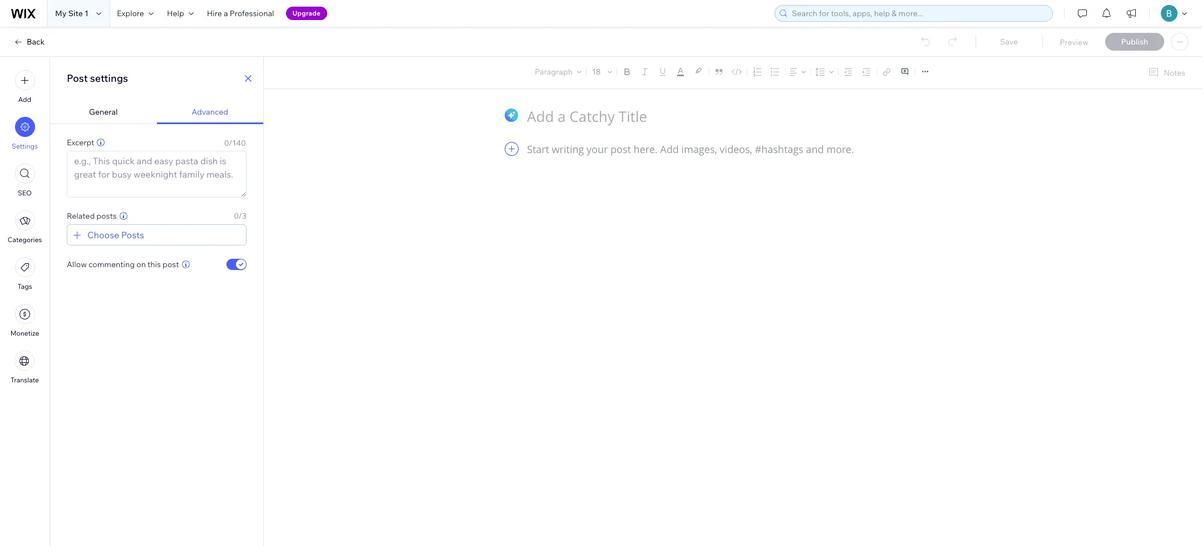 Task type: describe. For each thing, give the bounding box(es) containing it.
general button
[[50, 100, 157, 124]]

explore
[[117, 8, 144, 18]]

seo button
[[15, 164, 35, 197]]

back
[[27, 37, 45, 47]]

a
[[224, 8, 228, 18]]

hire a professional link
[[200, 0, 281, 27]]

0
[[224, 138, 229, 148]]

Search for tools, apps, help & more... field
[[789, 6, 1050, 21]]

advanced
[[192, 107, 228, 117]]

on
[[137, 259, 146, 270]]

choose posts
[[87, 229, 144, 241]]

hire a professional
[[207, 8, 274, 18]]

categories button
[[8, 210, 42, 244]]

140
[[232, 138, 246, 148]]

seo
[[18, 189, 32, 197]]

0/3
[[234, 211, 247, 221]]

Excerpt text field
[[67, 151, 246, 197]]

excerpt
[[67, 138, 94, 148]]

settings
[[12, 142, 38, 150]]

tags button
[[15, 257, 35, 291]]

notes button
[[1144, 65, 1189, 80]]

0 / 140
[[224, 138, 246, 148]]

allow commenting on this post
[[67, 259, 179, 270]]

choose posts button
[[71, 228, 144, 242]]

post settings
[[67, 72, 128, 85]]

general
[[89, 107, 118, 117]]

upgrade
[[293, 9, 321, 17]]

allow
[[67, 259, 87, 270]]

back button
[[13, 37, 45, 47]]

tags
[[17, 282, 32, 291]]

posts
[[121, 229, 144, 241]]

my
[[55, 8, 67, 18]]



Task type: locate. For each thing, give the bounding box(es) containing it.
settings
[[90, 72, 128, 85]]

translate button
[[11, 351, 39, 384]]

post
[[67, 72, 88, 85]]

monetize button
[[10, 304, 39, 337]]

translate
[[11, 376, 39, 384]]

post
[[163, 259, 179, 270]]

paragraph button
[[533, 64, 584, 80]]

menu containing add
[[0, 63, 50, 391]]

add
[[18, 95, 31, 104]]

menu
[[0, 63, 50, 391]]

/
[[229, 138, 232, 148]]

add button
[[15, 70, 35, 104]]

tab list containing general
[[50, 100, 263, 124]]

categories
[[8, 236, 42, 244]]

professional
[[230, 8, 274, 18]]

help button
[[160, 0, 200, 27]]

related
[[67, 211, 95, 221]]

choose
[[87, 229, 119, 241]]

tab list
[[50, 100, 263, 124]]

notes
[[1164, 68, 1186, 78]]

advanced button
[[157, 100, 263, 124]]

paragraph
[[535, 67, 573, 77]]

hire
[[207, 8, 222, 18]]

related posts
[[67, 211, 117, 221]]

1
[[85, 8, 88, 18]]

Add a Catchy Title text field
[[527, 107, 928, 126]]

commenting
[[89, 259, 135, 270]]

help
[[167, 8, 184, 18]]

my site 1
[[55, 8, 88, 18]]

upgrade button
[[286, 7, 327, 20]]

posts
[[97, 211, 117, 221]]

settings button
[[12, 117, 38, 150]]

this
[[148, 259, 161, 270]]

monetize
[[10, 329, 39, 337]]

site
[[68, 8, 83, 18]]



Task type: vqa. For each thing, say whether or not it's contained in the screenshot.
1
yes



